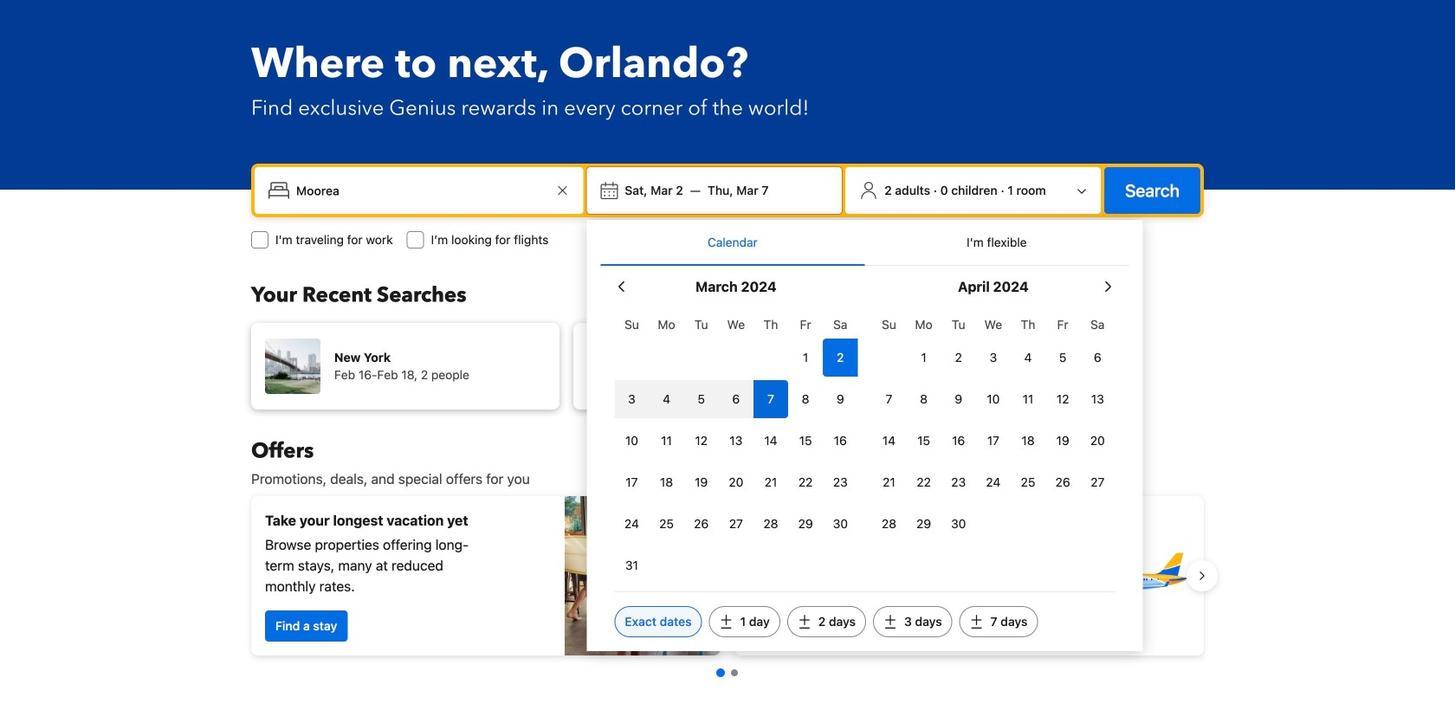 Task type: locate. For each thing, give the bounding box(es) containing it.
1 March 2024 checkbox
[[788, 339, 823, 377]]

23 March 2024 checkbox
[[823, 464, 858, 502]]

27 April 2024 checkbox
[[1081, 464, 1115, 502]]

18 April 2024 checkbox
[[1011, 422, 1046, 460]]

29 March 2024 checkbox
[[788, 505, 823, 543]]

15 March 2024 checkbox
[[788, 422, 823, 460]]

20 April 2024 checkbox
[[1081, 422, 1115, 460]]

7 April 2024 checkbox
[[872, 380, 907, 418]]

fly away to your dream vacation image
[[1069, 515, 1190, 637]]

21 March 2024 checkbox
[[754, 464, 788, 502]]

13 March 2024 checkbox
[[719, 422, 754, 460]]

3 March 2024 checkbox
[[615, 380, 649, 418]]

12 April 2024 checkbox
[[1046, 380, 1081, 418]]

19 March 2024 checkbox
[[684, 464, 719, 502]]

11 March 2024 checkbox
[[649, 422, 684, 460]]

28 March 2024 checkbox
[[754, 505, 788, 543]]

cell up 10 march 2024 checkbox
[[615, 377, 649, 418]]

grid
[[615, 308, 858, 585], [872, 308, 1115, 543]]

8 April 2024 checkbox
[[907, 380, 941, 418]]

6 April 2024 checkbox
[[1081, 339, 1115, 377]]

8 March 2024 checkbox
[[788, 380, 823, 418]]

tab list
[[601, 220, 1129, 267]]

26 March 2024 checkbox
[[684, 505, 719, 543]]

24 March 2024 checkbox
[[615, 505, 649, 543]]

1 horizontal spatial grid
[[872, 308, 1115, 543]]

30 April 2024 checkbox
[[941, 505, 976, 543]]

12 March 2024 checkbox
[[684, 422, 719, 460]]

4 April 2024 checkbox
[[1011, 339, 1046, 377]]

19 April 2024 checkbox
[[1046, 422, 1081, 460]]

20 March 2024 checkbox
[[719, 464, 754, 502]]

7 March 2024 checkbox
[[754, 380, 788, 418]]

region
[[237, 489, 1218, 663]]

30 March 2024 checkbox
[[823, 505, 858, 543]]

15 April 2024 checkbox
[[907, 422, 941, 460]]

5 March 2024 checkbox
[[684, 380, 719, 418]]

10 March 2024 checkbox
[[615, 422, 649, 460]]

2 March 2024 checkbox
[[823, 339, 858, 377]]

22 March 2024 checkbox
[[788, 464, 823, 502]]

16 April 2024 checkbox
[[941, 422, 976, 460]]

progress bar
[[716, 669, 738, 677]]

cell
[[823, 335, 858, 377], [615, 377, 649, 418], [649, 377, 684, 418], [684, 377, 719, 418], [719, 377, 754, 418], [754, 377, 788, 418]]

0 horizontal spatial grid
[[615, 308, 858, 585]]

6 March 2024 checkbox
[[719, 380, 754, 418]]



Task type: describe. For each thing, give the bounding box(es) containing it.
13 April 2024 checkbox
[[1081, 380, 1115, 418]]

28 April 2024 checkbox
[[872, 505, 907, 543]]

24 April 2024 checkbox
[[976, 464, 1011, 502]]

2 April 2024 checkbox
[[941, 339, 976, 377]]

5 April 2024 checkbox
[[1046, 339, 1081, 377]]

26 April 2024 checkbox
[[1046, 464, 1081, 502]]

take your longest vacation yet image
[[565, 496, 721, 656]]

11 April 2024 checkbox
[[1011, 380, 1046, 418]]

23 April 2024 checkbox
[[941, 464, 976, 502]]

3 April 2024 checkbox
[[976, 339, 1011, 377]]

17 April 2024 checkbox
[[976, 422, 1011, 460]]

25 April 2024 checkbox
[[1011, 464, 1046, 502]]

25 March 2024 checkbox
[[649, 505, 684, 543]]

cell up 11 march 2024 checkbox
[[649, 377, 684, 418]]

cell up 9 march 2024 option
[[823, 335, 858, 377]]

18 March 2024 checkbox
[[649, 464, 684, 502]]

31 March 2024 checkbox
[[615, 547, 649, 585]]

21 April 2024 checkbox
[[872, 464, 907, 502]]

1 grid from the left
[[615, 308, 858, 585]]

17 March 2024 checkbox
[[615, 464, 649, 502]]

4 March 2024 checkbox
[[649, 380, 684, 418]]

Where are you going? field
[[289, 175, 552, 206]]

1 April 2024 checkbox
[[907, 339, 941, 377]]

29 April 2024 checkbox
[[907, 505, 941, 543]]

2 grid from the left
[[872, 308, 1115, 543]]

27 March 2024 checkbox
[[719, 505, 754, 543]]

16 March 2024 checkbox
[[823, 422, 858, 460]]

10 April 2024 checkbox
[[976, 380, 1011, 418]]

14 April 2024 checkbox
[[872, 422, 907, 460]]

14 March 2024 checkbox
[[754, 422, 788, 460]]

9 March 2024 checkbox
[[823, 380, 858, 418]]

22 April 2024 checkbox
[[907, 464, 941, 502]]

cell up "14 march 2024" option
[[754, 377, 788, 418]]

cell up "12 march 2024" 'option'
[[684, 377, 719, 418]]

cell up 13 march 2024 checkbox
[[719, 377, 754, 418]]

9 April 2024 checkbox
[[941, 380, 976, 418]]



Task type: vqa. For each thing, say whether or not it's contained in the screenshot.
Fly away to your dream vacation "image"
yes



